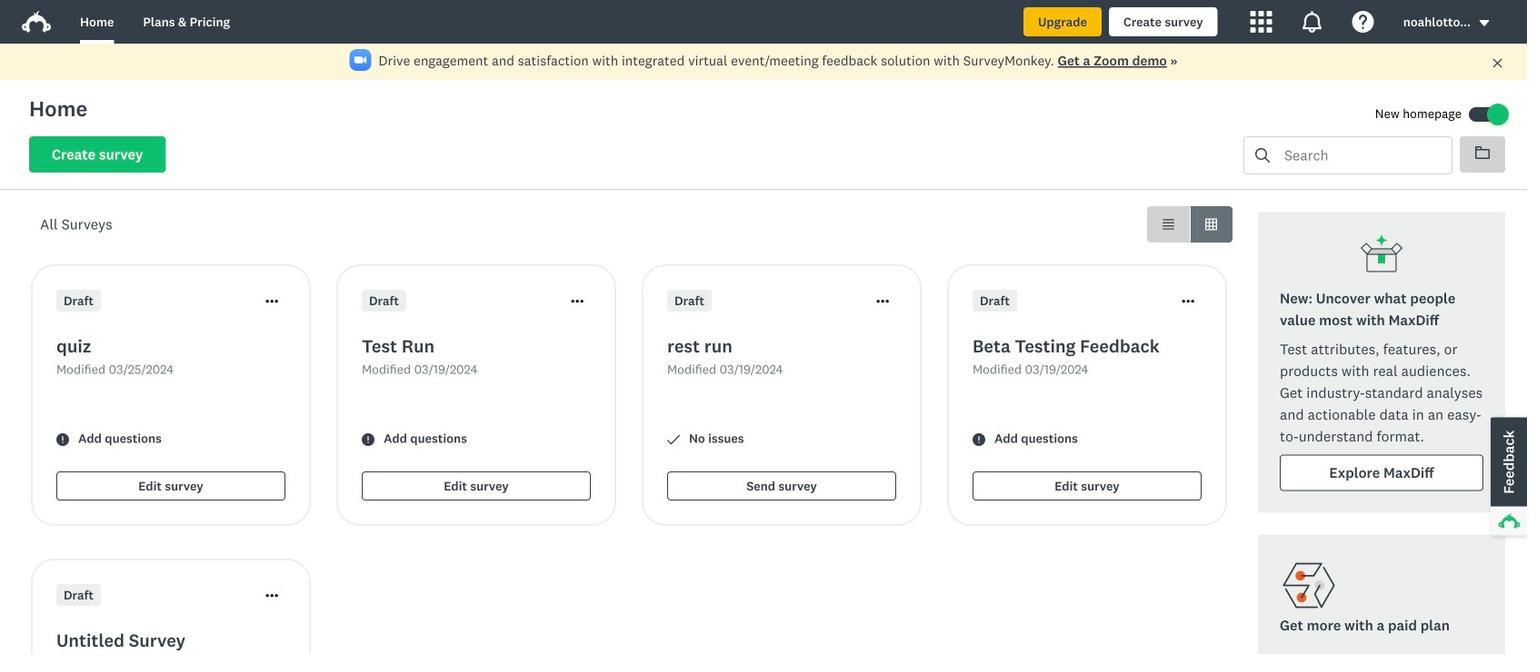 Task type: vqa. For each thing, say whether or not it's contained in the screenshot.
Brand logo
yes



Task type: describe. For each thing, give the bounding box(es) containing it.
x image
[[1493, 57, 1504, 69]]

response based pricing icon image
[[1281, 557, 1339, 615]]

max diff icon image
[[1361, 234, 1404, 277]]

warning image
[[973, 434, 986, 447]]

1 warning image from the left
[[56, 434, 69, 447]]

2 warning image from the left
[[362, 434, 375, 447]]

help icon image
[[1353, 11, 1375, 33]]

Search text field
[[1271, 137, 1452, 174]]

notification center icon image
[[1302, 11, 1324, 33]]



Task type: locate. For each thing, give the bounding box(es) containing it.
2 brand logo image from the top
[[22, 11, 51, 33]]

group
[[1148, 206, 1233, 243]]

1 folders image from the top
[[1476, 146, 1491, 160]]

products icon image
[[1251, 11, 1273, 33], [1251, 11, 1273, 33]]

folders image
[[1476, 146, 1491, 160], [1476, 146, 1491, 159]]

dropdown arrow icon image
[[1479, 17, 1492, 30], [1480, 20, 1490, 26]]

search image
[[1256, 148, 1271, 163], [1256, 148, 1271, 163]]

1 brand logo image from the top
[[22, 7, 51, 36]]

2 folders image from the top
[[1476, 146, 1491, 159]]

warning image
[[56, 434, 69, 447], [362, 434, 375, 447]]

0 horizontal spatial warning image
[[56, 434, 69, 447]]

no issues image
[[668, 434, 680, 447]]

1 horizontal spatial warning image
[[362, 434, 375, 447]]

brand logo image
[[22, 7, 51, 36], [22, 11, 51, 33]]



